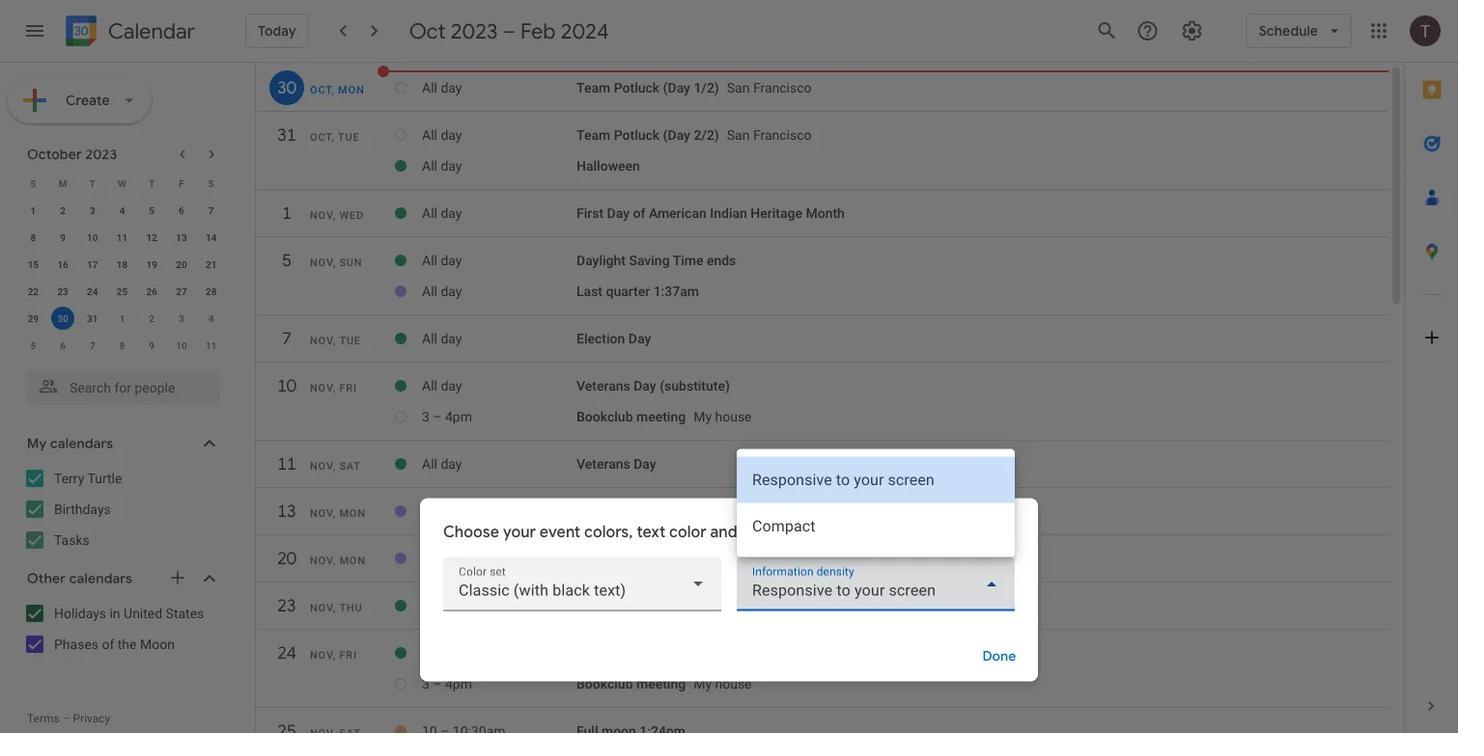 Task type: locate. For each thing, give the bounding box(es) containing it.
mon up oct , tue
[[338, 84, 365, 96]]

11 up 18
[[117, 232, 128, 243]]

(day for 31
[[663, 127, 690, 143]]

row containing 15
[[18, 251, 226, 278]]

10 row
[[256, 369, 1389, 413]]

row containing 22
[[18, 278, 226, 305]]

, for 31
[[332, 131, 335, 143]]

day
[[441, 80, 462, 96], [441, 127, 462, 143], [441, 158, 462, 174], [441, 205, 462, 221], [441, 253, 462, 269], [441, 284, 462, 300], [441, 331, 462, 347], [441, 378, 462, 394], [441, 457, 462, 473], [441, 504, 462, 520], [441, 551, 462, 567], [441, 599, 462, 614]]

4pm inside 10 row group
[[445, 409, 472, 425]]

24
[[87, 286, 98, 297], [276, 643, 296, 665]]

1 vertical spatial of
[[102, 637, 114, 653]]

cell
[[577, 72, 1379, 103], [577, 120, 1379, 151], [577, 402, 1379, 433], [577, 496, 1379, 527], [577, 638, 1379, 669], [577, 669, 1379, 700], [422, 717, 577, 734]]

color
[[669, 522, 707, 542]]

4 day from the top
[[441, 205, 462, 221]]

bookclub meeting button inside 24 row group
[[577, 677, 686, 693]]

house
[[715, 409, 752, 425], [715, 677, 752, 693]]

my for 10
[[694, 409, 712, 425]]

t right m
[[90, 178, 95, 189]]

s
[[30, 178, 36, 189], [208, 178, 214, 189]]

2 horizontal spatial 5
[[281, 250, 291, 272]]

13 for 13 link
[[276, 501, 296, 523]]

san for 31
[[727, 127, 750, 143]]

all day for 23
[[422, 599, 462, 614]]

mon down "sat"
[[339, 508, 366, 520]]

1 team from the top
[[577, 80, 611, 96]]

, inside 30 row
[[332, 84, 335, 96]]

row down 24 row group
[[256, 715, 1389, 734]]

10 for '10' element
[[87, 232, 98, 243]]

, inside 5 row
[[333, 257, 336, 269]]

0 vertical spatial bookclub
[[577, 409, 633, 425]]

1 fri from the top
[[339, 382, 357, 395]]

0 vertical spatial 2023
[[451, 17, 498, 44]]

quarter down saving
[[606, 284, 650, 300]]

1 nov , mon from the top
[[310, 508, 366, 520]]

all day inside 31 row
[[422, 127, 462, 143]]

nov for 11
[[310, 461, 333, 473]]

11 all from the top
[[422, 551, 437, 567]]

0 vertical spatial tue
[[338, 131, 360, 143]]

cell inside 13 row
[[577, 496, 1379, 527]]

terry turtle
[[54, 471, 122, 487]]

1 all day cell from the top
[[422, 72, 577, 103]]

cell for 10 row group
[[577, 402, 1379, 433]]

, inside 11 row
[[333, 461, 336, 473]]

2 all from the top
[[422, 127, 437, 143]]

all for 30
[[422, 80, 437, 96]]

10 all day cell from the top
[[422, 496, 577, 527]]

first
[[577, 205, 604, 221], [577, 551, 604, 567]]

7 nov from the top
[[310, 555, 333, 567]]

11 inside row
[[276, 453, 296, 476]]

1 horizontal spatial 1
[[119, 313, 125, 325]]

20 inside 'element'
[[176, 259, 187, 270]]

1 vertical spatial (day
[[663, 127, 690, 143]]

1 horizontal spatial 30
[[276, 77, 296, 99]]

, for 1
[[333, 210, 336, 222]]

nov , fri right 24 link on the left of page
[[310, 650, 357, 662]]

0 horizontal spatial 6
[[60, 340, 66, 352]]

all day inside 11 row
[[422, 457, 462, 473]]

choose your event colors, text color and density dialog
[[420, 449, 1038, 682]]

5 nov from the top
[[310, 461, 333, 473]]

0 vertical spatial bookclub meeting my house
[[577, 409, 752, 425]]

2 (day from the top
[[663, 127, 690, 143]]

4pm inside 24 row group
[[445, 677, 472, 693]]

, right "31" link
[[332, 131, 335, 143]]

8 down november 1 element
[[119, 340, 125, 352]]

3 – 4pm cell for 10
[[422, 402, 577, 433]]

23 row
[[256, 589, 1389, 634]]

all day inside 20 row
[[422, 551, 462, 567]]

day inside 1 row
[[607, 205, 630, 221]]

calendars up in
[[69, 571, 132, 588]]

november 5 element
[[22, 334, 45, 357]]

0 horizontal spatial 13
[[176, 232, 187, 243]]

team potluck (day 1/2) button
[[577, 80, 719, 96]]

first quarter 2:50am button
[[577, 551, 700, 567]]

5 down 29 element on the left of the page
[[30, 340, 36, 352]]

row up 11 element in the left top of the page
[[18, 170, 226, 197]]

all day for 7
[[422, 331, 462, 347]]

1 horizontal spatial s
[[208, 178, 214, 189]]

information density list box
[[737, 449, 1015, 557]]

0 vertical spatial san
[[727, 80, 750, 96]]

, down nov , tue
[[333, 382, 336, 395]]

all inside 20 row
[[422, 551, 437, 567]]

3
[[90, 205, 95, 216], [179, 313, 184, 325], [422, 409, 430, 425], [422, 677, 430, 693]]

my inside 10 row group
[[694, 409, 712, 425]]

2 bookclub meeting button from the top
[[577, 677, 686, 693]]

s left m
[[30, 178, 36, 189]]

(day left 2/2)
[[663, 127, 690, 143]]

all day cell inside 7 row
[[422, 324, 577, 354]]

8 all day cell from the top
[[422, 371, 577, 402]]

all day cell inside 13 row
[[422, 496, 577, 527]]

2023 for oct
[[451, 17, 498, 44]]

nov left thu
[[310, 603, 333, 615]]

23 down "20" link
[[276, 595, 296, 618]]

9 down november 2 element
[[149, 340, 155, 352]]

bookclub inside 24 row group
[[577, 677, 633, 693]]

2 francisco from the top
[[753, 127, 812, 143]]

0 vertical spatial 3 – 4pm
[[422, 409, 472, 425]]

0 horizontal spatial 8
[[30, 232, 36, 243]]

all day cell inside 11 row
[[422, 449, 577, 480]]

bookclub
[[577, 409, 633, 425], [577, 677, 633, 693]]

all day inside 1 row
[[422, 205, 462, 221]]

my inside dropdown button
[[27, 436, 47, 453]]

24 for 24 element at top
[[87, 286, 98, 297]]

1 first from the top
[[577, 205, 604, 221]]

1 nov from the top
[[310, 210, 333, 222]]

9 all day cell from the top
[[422, 449, 577, 480]]

31 inside "31" link
[[276, 124, 296, 146]]

None search field
[[0, 363, 240, 406]]

nov inside 20 row
[[310, 555, 333, 567]]

tue for 31
[[338, 131, 360, 143]]

all for 7
[[422, 331, 437, 347]]

calendar heading
[[104, 18, 195, 45]]

3 – 4pm
[[422, 409, 472, 425], [422, 677, 472, 693]]

0 horizontal spatial 2023
[[85, 146, 117, 163]]

francisco inside 31 row
[[753, 127, 812, 143]]

team potluck (day 2/2) san francisco
[[577, 127, 812, 143]]

, inside 1 row
[[333, 210, 336, 222]]

bookclub for 10
[[577, 409, 633, 425]]

, left thu
[[333, 603, 336, 615]]

sat
[[339, 461, 361, 473]]

nov right 7 link
[[310, 335, 333, 347]]

cell inside 24 'row'
[[577, 638, 1379, 669]]

1 vertical spatial bookclub meeting button
[[577, 677, 686, 693]]

holidays in united states
[[54, 606, 204, 622]]

veterans
[[577, 378, 630, 394], [577, 457, 630, 473]]

21 element
[[200, 253, 223, 276]]

19
[[146, 259, 157, 270]]

0 vertical spatial 23
[[57, 286, 68, 297]]

5 all day cell from the top
[[422, 245, 577, 276]]

2 horizontal spatial 10
[[276, 375, 296, 397]]

of left the the
[[102, 637, 114, 653]]

0 horizontal spatial 4
[[119, 205, 125, 216]]

0 horizontal spatial s
[[30, 178, 36, 189]]

1 vertical spatial fri
[[339, 650, 357, 662]]

1 4pm from the top
[[445, 409, 472, 425]]

8 nov from the top
[[310, 603, 333, 615]]

24 row
[[256, 636, 1389, 681]]

7 all day from the top
[[422, 331, 462, 347]]

28 element
[[200, 280, 223, 303]]

12 day from the top
[[441, 599, 462, 614]]

1 vertical spatial francisco
[[753, 127, 812, 143]]

1 vertical spatial san
[[727, 127, 750, 143]]

1 vertical spatial mon
[[339, 508, 366, 520]]

, left "sat"
[[333, 461, 336, 473]]

all inside 11 row
[[422, 457, 437, 473]]

day down halloween
[[607, 205, 630, 221]]

of left 'american' at the top left
[[633, 205, 646, 221]]

2 horizontal spatial 11
[[276, 453, 296, 476]]

2 4pm from the top
[[445, 677, 472, 693]]

choose your event colors, text color and density
[[443, 522, 795, 542]]

31 down 24 element at top
[[87, 313, 98, 325]]

3 nov from the top
[[310, 335, 333, 347]]

, right 30 link
[[332, 84, 335, 96]]

11 inside "element"
[[206, 340, 217, 352]]

5 row
[[256, 243, 1389, 288]]

4 up 11 element in the left top of the page
[[119, 205, 125, 216]]

0 vertical spatial 11
[[117, 232, 128, 243]]

1 vertical spatial veterans
[[577, 457, 630, 473]]

5 all day from the top
[[422, 253, 462, 269]]

day inside 10 row
[[634, 378, 656, 394]]

8 up 15 element
[[30, 232, 36, 243]]

tue down oct , mon
[[338, 131, 360, 143]]

all day cell inside 20 row
[[422, 544, 577, 575]]

nov , mon
[[310, 508, 366, 520], [310, 555, 366, 567]]

tab list
[[1405, 63, 1458, 680]]

0 vertical spatial 5
[[149, 205, 155, 216]]

all day cell inside 5 row
[[422, 245, 577, 276]]

0 horizontal spatial 2
[[60, 205, 66, 216]]

1 vertical spatial 4
[[208, 313, 214, 325]]

(day left 1/2)
[[663, 80, 690, 96]]

states
[[166, 606, 204, 622]]

0 vertical spatial 13
[[176, 232, 187, 243]]

14 element
[[200, 226, 223, 249]]

11 all day cell from the top
[[422, 544, 577, 575]]

20 row
[[256, 542, 1389, 586]]

first down colors,
[[577, 551, 604, 567]]

bookclub meeting my house down veterans day (substitute)
[[577, 409, 752, 425]]

halloween button
[[577, 158, 640, 174]]

1 bookclub meeting button from the top
[[577, 409, 686, 425]]

november 9 element
[[140, 334, 163, 357]]

day inside 11 row
[[441, 457, 462, 473]]

0 vertical spatial meeting
[[636, 409, 686, 425]]

20 down 13 link
[[276, 548, 296, 570]]

22
[[28, 286, 39, 297]]

8
[[30, 232, 36, 243], [119, 340, 125, 352]]

4 nov from the top
[[310, 382, 333, 395]]

0 vertical spatial team
[[577, 80, 611, 96]]

all day cell inside 1 row
[[422, 198, 577, 229]]

my inside 24 row group
[[694, 677, 712, 693]]

31 for the 31 element
[[87, 313, 98, 325]]

2 bookclub from the top
[[577, 677, 633, 693]]

10 all day from the top
[[422, 504, 462, 520]]

2 3 – 4pm cell from the top
[[422, 669, 577, 700]]

1 vertical spatial potluck
[[614, 127, 660, 143]]

4 all from the top
[[422, 205, 437, 221]]

nov , mon inside 20 row
[[310, 555, 366, 567]]

nov right 24 link on the left of page
[[310, 650, 333, 662]]

2 vertical spatial 10
[[276, 375, 296, 397]]

31 row
[[256, 118, 1389, 162]]

bookclub meeting button
[[577, 409, 686, 425], [577, 677, 686, 693]]

daylight
[[577, 253, 626, 269]]

2 nov , mon from the top
[[310, 555, 366, 567]]

8 day from the top
[[441, 378, 462, 394]]

3 – 4pm inside 24 row group
[[422, 677, 472, 693]]

30 inside row
[[276, 77, 296, 99]]

13 row
[[256, 494, 1389, 539]]

option
[[737, 457, 1015, 503], [737, 503, 1015, 550]]

quarter down choose your event colors, text color and density
[[607, 551, 651, 567]]

30
[[276, 77, 296, 99], [57, 313, 68, 325]]

potluck for 30
[[614, 80, 660, 96]]

indian
[[710, 205, 747, 221]]

1 vertical spatial bookclub meeting my house
[[577, 677, 752, 693]]

all for 31
[[422, 127, 437, 143]]

1 horizontal spatial 10
[[176, 340, 187, 352]]

1 vertical spatial nov , mon
[[310, 555, 366, 567]]

election day button
[[577, 331, 651, 347]]

2 potluck from the top
[[614, 127, 660, 143]]

1 horizontal spatial 13
[[276, 501, 296, 523]]

row down november 1 element
[[18, 332, 226, 359]]

first day of american indian heritage month button
[[577, 205, 845, 221]]

, inside 7 row
[[333, 335, 336, 347]]

12 all day cell from the top
[[422, 591, 577, 622]]

daylight saving time ends
[[577, 253, 736, 269]]

tue for 7
[[339, 335, 361, 347]]

mon inside 20 row
[[339, 555, 366, 567]]

, right 7 link
[[333, 335, 336, 347]]

13
[[176, 232, 187, 243], [276, 501, 296, 523]]

colors,
[[584, 522, 633, 542]]

31 down 30 link
[[276, 124, 296, 146]]

all inside 13 row
[[422, 504, 437, 520]]

nov left wed
[[310, 210, 333, 222]]

24 down '17' on the left of the page
[[87, 286, 98, 297]]

8 all day from the top
[[422, 378, 462, 394]]

fri down thu
[[339, 650, 357, 662]]

fri inside 24 'row'
[[339, 650, 357, 662]]

terms link
[[27, 713, 60, 726]]

1 bookclub meeting my house from the top
[[577, 409, 752, 425]]

day for 23
[[661, 599, 684, 614]]

1
[[281, 202, 291, 225], [30, 205, 36, 216], [119, 313, 125, 325]]

fri for 24
[[339, 650, 357, 662]]

san for 30
[[727, 80, 750, 96]]

1:37am
[[654, 284, 699, 300]]

10 down 7 link
[[276, 375, 296, 397]]

potluck up team potluck (day 2/2) button
[[614, 80, 660, 96]]

1 potluck from the top
[[614, 80, 660, 96]]

calendars up 'terry turtle'
[[50, 436, 113, 453]]

nov
[[310, 210, 333, 222], [310, 257, 333, 269], [310, 335, 333, 347], [310, 382, 333, 395], [310, 461, 333, 473], [310, 508, 333, 520], [310, 555, 333, 567], [310, 603, 333, 615], [310, 650, 333, 662]]

fri for 10
[[339, 382, 357, 395]]

tasks
[[54, 533, 90, 549]]

31 for "31" link
[[276, 124, 296, 146]]

mon for 30
[[338, 84, 365, 96]]

0 vertical spatial first
[[577, 205, 604, 221]]

1 vertical spatial first
[[577, 551, 604, 567]]

11 for 11 link
[[276, 453, 296, 476]]

5 down the 1 link
[[281, 250, 291, 272]]

20
[[176, 259, 187, 270], [276, 548, 296, 570]]

0 horizontal spatial t
[[90, 178, 95, 189]]

2 s from the left
[[208, 178, 214, 189]]

0 vertical spatial 4pm
[[445, 409, 472, 425]]

all for 23
[[422, 599, 437, 614]]

30 up "31" link
[[276, 77, 296, 99]]

day for 20
[[441, 551, 462, 567]]

first inside 20 row
[[577, 551, 604, 567]]

sun
[[339, 257, 363, 269]]

1 day from the top
[[441, 80, 462, 96]]

nov left sun
[[310, 257, 333, 269]]

s right f
[[208, 178, 214, 189]]

all inside 30 row
[[422, 80, 437, 96]]

1 t from the left
[[90, 178, 95, 189]]

1 house from the top
[[715, 409, 752, 425]]

bookclub meeting button for 24
[[577, 677, 686, 693]]

, up nov , thu
[[333, 555, 336, 567]]

1 horizontal spatial 23
[[276, 595, 296, 618]]

, inside 24 'row'
[[333, 650, 336, 662]]

mon inside 30 row
[[338, 84, 365, 96]]

7 inside november 7 element
[[90, 340, 95, 352]]

0 vertical spatial of
[[633, 205, 646, 221]]

1 all day from the top
[[422, 80, 462, 96]]

, for 10
[[333, 382, 336, 395]]

1 meeting from the top
[[636, 409, 686, 425]]

other
[[27, 571, 66, 588]]

meeting down thanksgiving day
[[636, 677, 686, 693]]

meeting
[[636, 409, 686, 425], [636, 677, 686, 693]]

9 day from the top
[[441, 457, 462, 473]]

november 7 element
[[81, 334, 104, 357]]

day
[[607, 205, 630, 221], [629, 331, 651, 347], [634, 378, 656, 394], [634, 457, 656, 473], [661, 599, 684, 614]]

calendars
[[50, 436, 113, 453], [69, 571, 132, 588]]

nov for 1
[[310, 210, 333, 222]]

all day for 1
[[422, 205, 462, 221]]

1 bookclub from the top
[[577, 409, 633, 425]]

all day inside 7 row
[[422, 331, 462, 347]]

mon inside 13 row
[[339, 508, 366, 520]]

, left wed
[[333, 210, 336, 222]]

day inside 20 row
[[441, 551, 462, 567]]

all day inside 5 row
[[422, 253, 462, 269]]

day inside 13 row
[[441, 504, 462, 520]]

day inside 1 row
[[441, 205, 462, 221]]

main drawer image
[[23, 19, 46, 42]]

0 horizontal spatial 30
[[57, 313, 68, 325]]

1 francisco from the top
[[753, 80, 812, 96]]

0 vertical spatial 2
[[60, 205, 66, 216]]

3 – 4pm for 10
[[422, 409, 472, 425]]

4pm for 24
[[445, 677, 472, 693]]

31
[[276, 124, 296, 146], [87, 313, 98, 325]]

team for 30
[[577, 80, 611, 96]]

san inside 31 row
[[727, 127, 750, 143]]

0 vertical spatial 30
[[276, 77, 296, 99]]

day for 30
[[441, 80, 462, 96]]

18
[[117, 259, 128, 270]]

13 up 20 'element'
[[176, 232, 187, 243]]

1 all from the top
[[422, 80, 437, 96]]

november 4 element
[[200, 307, 223, 330]]

20 for "20" link
[[276, 548, 296, 570]]

1 vertical spatial 9
[[149, 340, 155, 352]]

10 day from the top
[[441, 504, 462, 520]]

my for 24
[[694, 677, 712, 693]]

nov inside 23 "row"
[[310, 603, 333, 615]]

team up halloween
[[577, 127, 611, 143]]

nov , mon for 13
[[310, 508, 366, 520]]

0 vertical spatial my
[[694, 409, 712, 425]]

all day for 5
[[422, 253, 462, 269]]

tue inside 7 row
[[339, 335, 361, 347]]

0 vertical spatial (day
[[663, 80, 690, 96]]

2 nov from the top
[[310, 257, 333, 269]]

2 vertical spatial 5
[[30, 340, 36, 352]]

francisco inside 30 row
[[753, 80, 812, 96]]

nov for 24
[[310, 650, 333, 662]]

23 inside row
[[57, 286, 68, 297]]

all day inside 23 "row"
[[422, 599, 462, 614]]

6 up the 13 element
[[179, 205, 184, 216]]

2 bookclub meeting my house from the top
[[577, 677, 752, 693]]

7 for 7 link
[[281, 328, 291, 350]]

27 element
[[170, 280, 193, 303]]

6 down the 30, today element
[[60, 340, 66, 352]]

option down 11 row
[[737, 503, 1015, 550]]

meeting down veterans day (substitute)
[[636, 409, 686, 425]]

4 all day from the top
[[422, 205, 462, 221]]

veterans for 10
[[577, 378, 630, 394]]

san right 2/2)
[[727, 127, 750, 143]]

row
[[18, 170, 226, 197], [18, 197, 226, 224], [18, 224, 226, 251], [18, 251, 226, 278], [18, 278, 226, 305], [18, 305, 226, 332], [18, 332, 226, 359], [256, 715, 1389, 734]]

f
[[179, 178, 184, 189]]

31 row group
[[256, 118, 1389, 190]]

3 – 4pm cell
[[422, 402, 577, 433], [422, 669, 577, 700]]

of
[[633, 205, 646, 221], [102, 637, 114, 653]]

1 nov , fri from the top
[[310, 382, 357, 395]]

5 day from the top
[[441, 253, 462, 269]]

1 san from the top
[[727, 80, 750, 96]]

your
[[503, 522, 536, 542]]

24 for 24 link on the left of page
[[276, 643, 296, 665]]

grid
[[256, 63, 1389, 734]]

1 horizontal spatial 7
[[208, 205, 214, 216]]

team potluck (day 1/2) san francisco
[[577, 80, 812, 96]]

2 all day from the top
[[422, 127, 462, 143]]

4 down 28 element
[[208, 313, 214, 325]]

1 horizontal spatial 5
[[149, 205, 155, 216]]

12 all day from the top
[[422, 599, 462, 614]]

1 s from the left
[[30, 178, 36, 189]]

all inside 5 row
[[422, 253, 437, 269]]

nov inside 11 row
[[310, 461, 333, 473]]

all day cell
[[422, 72, 577, 103], [422, 120, 577, 151], [422, 151, 577, 182], [422, 198, 577, 229], [422, 245, 577, 276], [422, 276, 577, 307], [422, 324, 577, 354], [422, 371, 577, 402], [422, 449, 577, 480], [422, 496, 577, 527], [422, 544, 577, 575], [422, 591, 577, 622]]

francisco down 30 row group
[[753, 127, 812, 143]]

6 all day from the top
[[422, 284, 462, 300]]

25
[[117, 286, 128, 297]]

row down the 25 element
[[18, 305, 226, 332]]

, inside 13 row
[[333, 508, 336, 520]]

, inside 31 row
[[332, 131, 335, 143]]

potluck inside 31 row
[[614, 127, 660, 143]]

day inside 23 "row"
[[661, 599, 684, 614]]

2 3 – 4pm from the top
[[422, 677, 472, 693]]

cell containing team potluck (day 2/2)
[[577, 120, 1379, 151]]

1 3 – 4pm from the top
[[422, 409, 472, 425]]

last quarter 1:37am
[[577, 284, 699, 300]]

1 vertical spatial 2023
[[85, 146, 117, 163]]

10 up '17' on the left of the page
[[87, 232, 98, 243]]

nov , tue
[[310, 335, 361, 347]]

7 day from the top
[[441, 331, 462, 347]]

veterans down election
[[577, 378, 630, 394]]

row down w
[[18, 197, 226, 224]]

t left f
[[149, 178, 155, 189]]

0 vertical spatial nov , fri
[[310, 382, 357, 395]]

all day cell inside 10 row
[[422, 371, 577, 402]]

bookclub meeting button down thanksgiving day
[[577, 677, 686, 693]]

1 vertical spatial tue
[[339, 335, 361, 347]]

3 – 4pm cell for 24
[[422, 669, 577, 700]]

13 element
[[170, 226, 193, 249]]

day for 13
[[441, 504, 462, 520]]

0 vertical spatial oct
[[409, 17, 446, 44]]

12
[[146, 232, 157, 243]]

11 all day from the top
[[422, 551, 462, 567]]

1 up 15 element
[[30, 205, 36, 216]]

23 down the 16
[[57, 286, 68, 297]]

0 horizontal spatial 11
[[117, 232, 128, 243]]

row containing 1
[[18, 197, 226, 224]]

1 vertical spatial team
[[577, 127, 611, 143]]

15
[[28, 259, 39, 270]]

1 horizontal spatial of
[[633, 205, 646, 221]]

1 vertical spatial bookclub
[[577, 677, 633, 693]]

0 vertical spatial house
[[715, 409, 752, 425]]

1 veterans from the top
[[577, 378, 630, 394]]

2 fri from the top
[[339, 650, 357, 662]]

2 san from the top
[[727, 127, 750, 143]]

all day inside 10 row
[[422, 378, 462, 394]]

6 day from the top
[[441, 284, 462, 300]]

2 nov , fri from the top
[[310, 650, 357, 662]]

9 all from the top
[[422, 457, 437, 473]]

nov inside 10 row
[[310, 382, 333, 395]]

san inside 30 row
[[727, 80, 750, 96]]

20 up 27
[[176, 259, 187, 270]]

2023 for october
[[85, 146, 117, 163]]

None field
[[443, 557, 721, 612], [737, 557, 1015, 612], [443, 557, 721, 612], [737, 557, 1015, 612]]

all day cell for 11
[[422, 449, 577, 480]]

7 all day cell from the top
[[422, 324, 577, 354]]

, for 13
[[333, 508, 336, 520]]

potluck
[[614, 80, 660, 96], [614, 127, 660, 143]]

fri down nov , tue
[[339, 382, 357, 395]]

row group
[[18, 197, 226, 359]]

nov , wed
[[310, 210, 364, 222]]

7 row
[[256, 322, 1389, 366]]

1 vertical spatial 31
[[87, 313, 98, 325]]

3 – 4pm cell inside 10 row group
[[422, 402, 577, 433]]

1 vertical spatial 3 – 4pm cell
[[422, 669, 577, 700]]

10 element
[[81, 226, 104, 249]]

0 horizontal spatial 24
[[87, 286, 98, 297]]

bookclub down 'thanksgiving'
[[577, 677, 633, 693]]

0 vertical spatial 6
[[179, 205, 184, 216]]

bookclub meeting my house for 10
[[577, 409, 752, 425]]

24 inside 24 link
[[276, 643, 296, 665]]

nov , sat
[[310, 461, 361, 473]]

bookclub inside 10 row group
[[577, 409, 633, 425]]

choose
[[443, 522, 499, 542]]

nov left "sat"
[[310, 461, 333, 473]]

all day for 13
[[422, 504, 462, 520]]

nov , mon up nov , thu
[[310, 555, 366, 567]]

privacy link
[[73, 713, 110, 726]]

francisco
[[753, 80, 812, 96], [753, 127, 812, 143]]

0 horizontal spatial 31
[[87, 313, 98, 325]]

11 down november 4 element
[[206, 340, 217, 352]]

row containing 29
[[18, 305, 226, 332]]

1 down the 25 element
[[119, 313, 125, 325]]

nov , mon down nov , sat
[[310, 508, 366, 520]]

veterans up colors,
[[577, 457, 630, 473]]

all day inside 13 row
[[422, 504, 462, 520]]

nov , sun
[[310, 257, 363, 269]]

row group containing 1
[[18, 197, 226, 359]]

1 row
[[256, 196, 1389, 240]]

1 3 – 4pm cell from the top
[[422, 402, 577, 433]]

density
[[741, 522, 795, 542]]

potluck inside 30 row
[[614, 80, 660, 96]]

0 vertical spatial nov , mon
[[310, 508, 366, 520]]

11
[[117, 232, 128, 243], [206, 340, 217, 352], [276, 453, 296, 476]]

nov right 13 link
[[310, 508, 333, 520]]

francisco up 31 row
[[753, 80, 812, 96]]

12 all from the top
[[422, 599, 437, 614]]

20 inside row
[[276, 548, 296, 570]]

9 all day from the top
[[422, 457, 462, 473]]

tue right 7 link
[[339, 335, 361, 347]]

0 vertical spatial veterans
[[577, 378, 630, 394]]

2 option from the top
[[737, 503, 1015, 550]]

my calendars list
[[4, 464, 240, 556]]

1 horizontal spatial 9
[[149, 340, 155, 352]]

30 down 23 element
[[57, 313, 68, 325]]

november 11 element
[[200, 334, 223, 357]]

0 vertical spatial mon
[[338, 84, 365, 96]]

2 veterans from the top
[[577, 457, 630, 473]]

6 nov from the top
[[310, 508, 333, 520]]

30 cell
[[48, 305, 78, 332]]

first up daylight at left
[[577, 205, 604, 221]]

7 all from the top
[[422, 331, 437, 347]]

fri inside 10 row
[[339, 382, 357, 395]]

nov right "20" link
[[310, 555, 333, 567]]

all inside 7 row
[[422, 331, 437, 347]]

row up the 25 element
[[18, 251, 226, 278]]

29
[[28, 313, 39, 325]]

2 house from the top
[[715, 677, 752, 693]]

9 up 16 element
[[60, 232, 66, 243]]

31 element
[[81, 307, 104, 330]]

2023
[[451, 17, 498, 44], [85, 146, 117, 163]]

nov inside 13 row
[[310, 508, 333, 520]]

nov right 10 'link'
[[310, 382, 333, 395]]

cell inside 10 row group
[[577, 402, 1379, 433]]

all day cell for 23
[[422, 591, 577, 622]]

, inside 20 row
[[333, 555, 336, 567]]

potluck up halloween
[[614, 127, 660, 143]]

27
[[176, 286, 187, 297]]

9 nov from the top
[[310, 650, 333, 662]]

1 vertical spatial 20
[[276, 548, 296, 570]]

5 inside row
[[281, 250, 291, 272]]

20 link
[[269, 542, 304, 577]]

san right 1/2)
[[727, 80, 750, 96]]

1 vertical spatial 30
[[57, 313, 68, 325]]

all for 5
[[422, 253, 437, 269]]

30 for the 30, today element
[[57, 313, 68, 325]]

1 vertical spatial 24
[[276, 643, 296, 665]]

0 vertical spatial fri
[[339, 382, 357, 395]]

row up 18 "element"
[[18, 224, 226, 251]]

1 vertical spatial nov , fri
[[310, 650, 357, 662]]

2 team from the top
[[577, 127, 611, 143]]

bookclub meeting my house inside 24 row group
[[577, 677, 752, 693]]

2 first from the top
[[577, 551, 604, 567]]

1 horizontal spatial 24
[[276, 643, 296, 665]]

2 all day cell from the top
[[422, 120, 577, 151]]

29 element
[[22, 307, 45, 330]]

house inside 10 row group
[[715, 409, 752, 425]]

24 inside 24 element
[[87, 286, 98, 297]]

0 vertical spatial 3 – 4pm cell
[[422, 402, 577, 433]]

quarter inside 20 row
[[607, 551, 651, 567]]

nov , fri for 10
[[310, 382, 357, 395]]

2 vertical spatial my
[[694, 677, 712, 693]]

10 all from the top
[[422, 504, 437, 520]]

0 horizontal spatial 23
[[57, 286, 68, 297]]

1 vertical spatial my
[[27, 436, 47, 453]]

quarter
[[606, 284, 650, 300], [607, 551, 651, 567]]

11 day from the top
[[441, 551, 462, 567]]

9
[[60, 232, 66, 243], [149, 340, 155, 352]]

tue
[[338, 131, 360, 143], [339, 335, 361, 347]]

bookclub meeting my house down thanksgiving day
[[577, 677, 752, 693]]

m
[[59, 178, 67, 189]]

4 all day cell from the top
[[422, 198, 577, 229]]

30 inside cell
[[57, 313, 68, 325]]

23 link
[[269, 589, 304, 624]]

0 horizontal spatial of
[[102, 637, 114, 653]]

0 vertical spatial quarter
[[606, 284, 650, 300]]

1 up 5 link
[[281, 202, 291, 225]]

, down nov , sat
[[333, 508, 336, 520]]

meeting inside 10 row group
[[636, 409, 686, 425]]

2 vertical spatial oct
[[310, 131, 332, 143]]

0 horizontal spatial 7
[[90, 340, 95, 352]]

day inside 31 row
[[441, 127, 462, 143]]

day right election
[[629, 331, 651, 347]]

cell containing team potluck (day 1/2)
[[577, 72, 1379, 103]]

october 2023
[[27, 146, 117, 163]]

4pm
[[445, 409, 472, 425], [445, 677, 472, 693]]

0 horizontal spatial 10
[[87, 232, 98, 243]]

8 all from the top
[[422, 378, 437, 394]]

10 down november 3 element
[[176, 340, 187, 352]]

bookclub meeting my house inside 10 row group
[[577, 409, 752, 425]]

1 vertical spatial quarter
[[607, 551, 651, 567]]

2 meeting from the top
[[636, 677, 686, 693]]

13 up "20" link
[[276, 501, 296, 523]]

5 for november 5 element
[[30, 340, 36, 352]]

1 horizontal spatial 31
[[276, 124, 296, 146]]

saving
[[629, 253, 670, 269]]

3 – 4pm cell inside 24 row group
[[422, 669, 577, 700]]

day inside 11 row
[[634, 457, 656, 473]]

1 vertical spatial 8
[[119, 340, 125, 352]]

1 horizontal spatial 11
[[206, 340, 217, 352]]

day inside 23 "row"
[[441, 599, 462, 614]]

day left (substitute)
[[634, 378, 656, 394]]

2 up november 9 element
[[149, 313, 155, 325]]

0 vertical spatial potluck
[[614, 80, 660, 96]]

10 inside 'link'
[[276, 375, 296, 397]]

1 (day from the top
[[663, 80, 690, 96]]

team down "2024"
[[577, 80, 611, 96]]

5 all from the top
[[422, 253, 437, 269]]

2 day from the top
[[441, 127, 462, 143]]

0 vertical spatial francisco
[[753, 80, 812, 96]]

november 8 element
[[111, 334, 134, 357]]

23 inside "row"
[[276, 595, 296, 618]]

mon up thu
[[339, 555, 366, 567]]

all day inside 30 row
[[422, 80, 462, 96]]

option down 10 row group
[[737, 457, 1015, 503]]

25 element
[[111, 280, 134, 303]]

1 horizontal spatial t
[[149, 178, 155, 189]]



Task type: vqa. For each thing, say whether or not it's contained in the screenshot.
Mango menu item
no



Task type: describe. For each thing, give the bounding box(es) containing it.
(day for 30
[[663, 80, 690, 96]]

21
[[206, 259, 217, 270]]

phases
[[54, 637, 99, 653]]

24 link
[[269, 636, 304, 671]]

all for 11
[[422, 457, 437, 473]]

16 element
[[51, 253, 74, 276]]

oct 2023 – feb 2024
[[409, 17, 609, 44]]

, for 24
[[333, 650, 336, 662]]

feb
[[521, 17, 556, 44]]

row containing s
[[18, 170, 226, 197]]

0 horizontal spatial 1
[[30, 205, 36, 216]]

veterans for 11
[[577, 457, 630, 473]]

calendar
[[108, 18, 195, 45]]

31 link
[[269, 118, 304, 153]]

all for 1
[[422, 205, 437, 221]]

of inside 'other calendars' list
[[102, 637, 114, 653]]

11 for november 11 "element"
[[206, 340, 217, 352]]

7 link
[[269, 322, 304, 356]]

all day for 11
[[422, 457, 462, 473]]

today
[[258, 22, 296, 40]]

first day of american indian heritage month
[[577, 205, 845, 221]]

other calendars list
[[4, 599, 240, 661]]

1 for november 1 element
[[119, 313, 125, 325]]

terms
[[27, 713, 60, 726]]

day for 7
[[441, 331, 462, 347]]

17
[[87, 259, 98, 270]]

24 row group
[[256, 636, 1389, 709]]

day for 10
[[634, 378, 656, 394]]

meeting for 24
[[636, 677, 686, 693]]

terms – privacy
[[27, 713, 110, 726]]

nov for 13
[[310, 508, 333, 520]]

2024
[[561, 17, 609, 44]]

30 row
[[256, 71, 1389, 115]]

24 element
[[81, 280, 104, 303]]

, for 11
[[333, 461, 336, 473]]

election
[[577, 331, 625, 347]]

, for 7
[[333, 335, 336, 347]]

2:50am
[[655, 551, 700, 567]]

day for 1
[[607, 205, 630, 221]]

oct for oct , mon
[[310, 84, 332, 96]]

cell for 31 row
[[577, 120, 1379, 151]]

of inside 1 row
[[633, 205, 646, 221]]

nov , fri for 24
[[310, 650, 357, 662]]

in
[[110, 606, 120, 622]]

halloween
[[577, 158, 640, 174]]

oct for oct , tue
[[310, 131, 332, 143]]

calendars for my calendars
[[50, 436, 113, 453]]

thu
[[339, 603, 363, 615]]

3 – 4pm for 24
[[422, 677, 472, 693]]

30, today element
[[51, 307, 74, 330]]

20 for 20 'element'
[[176, 259, 187, 270]]

my calendars button
[[4, 429, 240, 460]]

nov for 10
[[310, 382, 333, 395]]

francisco for 30
[[753, 80, 812, 96]]

veterans day (substitute) button
[[577, 378, 730, 394]]

3 all day cell from the top
[[422, 151, 577, 182]]

all for 10
[[422, 378, 437, 394]]

3 all from the top
[[422, 158, 437, 174]]

20 element
[[170, 253, 193, 276]]

3 inside 10 row group
[[422, 409, 430, 425]]

11 element
[[111, 226, 134, 249]]

all day cell for 31
[[422, 120, 577, 151]]

13 link
[[269, 494, 304, 529]]

10 row group
[[256, 369, 1389, 441]]

oct , mon
[[310, 84, 365, 96]]

22 element
[[22, 280, 45, 303]]

all day cell for 1
[[422, 198, 577, 229]]

first for 20
[[577, 551, 604, 567]]

october
[[27, 146, 82, 163]]

5 row group
[[256, 243, 1389, 316]]

1 vertical spatial 6
[[60, 340, 66, 352]]

0 vertical spatial 9
[[60, 232, 66, 243]]

bookclub for 24
[[577, 677, 633, 693]]

1 for the 1 link
[[281, 202, 291, 225]]

1 horizontal spatial 6
[[179, 205, 184, 216]]

28
[[206, 286, 217, 297]]

, for 20
[[333, 555, 336, 567]]

16
[[57, 259, 68, 270]]

text
[[637, 522, 666, 542]]

w
[[118, 178, 126, 189]]

1 horizontal spatial 2
[[149, 313, 155, 325]]

american
[[649, 205, 707, 221]]

1 link
[[269, 196, 304, 231]]

4pm for 10
[[445, 409, 472, 425]]

the
[[118, 637, 137, 653]]

day for 5
[[441, 253, 462, 269]]

day for 23
[[441, 599, 462, 614]]

3 all day from the top
[[422, 158, 462, 174]]

grid containing 30
[[256, 63, 1389, 734]]

all day for 31
[[422, 127, 462, 143]]

nov , thu
[[310, 603, 363, 615]]

all for 20
[[422, 551, 437, 567]]

13 for the 13 element
[[176, 232, 187, 243]]

first for 1
[[577, 205, 604, 221]]

house for 10
[[715, 409, 752, 425]]

election day
[[577, 331, 651, 347]]

team potluck (day 2/2) button
[[577, 127, 719, 143]]

1/2)
[[694, 80, 719, 96]]

all day cell for 30
[[422, 72, 577, 103]]

daylight saving time ends button
[[577, 253, 736, 269]]

terry
[[54, 471, 84, 487]]

mon for 13
[[339, 508, 366, 520]]

0 vertical spatial 8
[[30, 232, 36, 243]]

and
[[710, 522, 738, 542]]

potluck for 31
[[614, 127, 660, 143]]

calendars for other calendars
[[69, 571, 132, 588]]

meeting for 10
[[636, 409, 686, 425]]

bookclub meeting my house for 24
[[577, 677, 752, 693]]

francisco for 31
[[753, 127, 812, 143]]

day for 7
[[629, 331, 651, 347]]

2 t from the left
[[149, 178, 155, 189]]

all day cell for 7
[[422, 324, 577, 354]]

– inside 10 row group
[[433, 409, 442, 425]]

other calendars button
[[4, 564, 240, 595]]

10 for 10 'link'
[[276, 375, 296, 397]]

day for 31
[[441, 127, 462, 143]]

day for 1
[[441, 205, 462, 221]]

(substitute)
[[660, 378, 730, 394]]

last
[[577, 284, 603, 300]]

last quarter 1:37am button
[[577, 284, 699, 300]]

6 all day cell from the top
[[422, 276, 577, 307]]

26 element
[[140, 280, 163, 303]]

october 2023 grid
[[18, 170, 226, 359]]

house for 24
[[715, 677, 752, 693]]

event
[[540, 522, 581, 542]]

19 element
[[140, 253, 163, 276]]

month
[[806, 205, 845, 221]]

0 vertical spatial 4
[[119, 205, 125, 216]]

ends
[[707, 253, 736, 269]]

oct , tue
[[310, 131, 360, 143]]

3 day from the top
[[441, 158, 462, 174]]

oct for oct 2023 – feb 2024
[[409, 17, 446, 44]]

today button
[[245, 14, 309, 48]]

privacy
[[73, 713, 110, 726]]

day for 11
[[634, 457, 656, 473]]

all day cell for 10
[[422, 371, 577, 402]]

14
[[206, 232, 217, 243]]

thanksgiving day button
[[577, 599, 684, 614]]

18 element
[[111, 253, 134, 276]]

3 inside 24 row group
[[422, 677, 430, 693]]

day for 10
[[441, 378, 462, 394]]

thanksgiving
[[577, 599, 658, 614]]

heritage
[[751, 205, 803, 221]]

11 row
[[256, 447, 1389, 492]]

november 3 element
[[170, 307, 193, 330]]

23 element
[[51, 280, 74, 303]]

6 all from the top
[[422, 284, 437, 300]]

1 option from the top
[[737, 457, 1015, 503]]

7 for november 7 element
[[90, 340, 95, 352]]

12 element
[[140, 226, 163, 249]]

other calendars
[[27, 571, 132, 588]]

, for 30
[[332, 84, 335, 96]]

2/2)
[[694, 127, 719, 143]]

all day cell for 13
[[422, 496, 577, 527]]

november 6 element
[[51, 334, 74, 357]]

quarter for 1:37am
[[606, 284, 650, 300]]

november 2 element
[[140, 307, 163, 330]]

veterans day (substitute)
[[577, 378, 730, 394]]

november 1 element
[[111, 307, 134, 330]]

cell for 13 row
[[577, 496, 1379, 527]]

all day for 20
[[422, 551, 462, 567]]

november 10 element
[[170, 334, 193, 357]]

26
[[146, 286, 157, 297]]

cell for 24 row group
[[577, 669, 1379, 700]]

10 for november 10 element
[[176, 340, 187, 352]]

row containing 5
[[18, 332, 226, 359]]

all for 13
[[422, 504, 437, 520]]

30 for 30 link
[[276, 77, 296, 99]]

first quarter 2:50am
[[577, 551, 700, 567]]

, for 5
[[333, 257, 336, 269]]

holidays
[[54, 606, 106, 622]]

calendar element
[[62, 12, 195, 54]]

, for 23
[[333, 603, 336, 615]]

15 element
[[22, 253, 45, 276]]

cell inside row
[[422, 717, 577, 734]]

veterans day
[[577, 457, 656, 473]]

11 link
[[269, 447, 304, 482]]

turtle
[[87, 471, 122, 487]]

veterans day button
[[577, 457, 656, 473]]

row containing 8
[[18, 224, 226, 251]]

nov for 23
[[310, 603, 333, 615]]

5 for 5 link
[[281, 250, 291, 272]]

10 link
[[269, 369, 304, 404]]

thanksgiving day
[[577, 599, 684, 614]]

phases of the moon
[[54, 637, 175, 653]]

cell for 30 row
[[577, 72, 1379, 103]]

my calendars
[[27, 436, 113, 453]]

17 element
[[81, 253, 104, 276]]

done button
[[969, 634, 1030, 680]]

nov for 20
[[310, 555, 333, 567]]

30 link
[[269, 71, 304, 105]]

30 row group
[[256, 71, 1389, 115]]

quarter for 2:50am
[[607, 551, 651, 567]]

– inside 24 row group
[[433, 677, 442, 693]]



